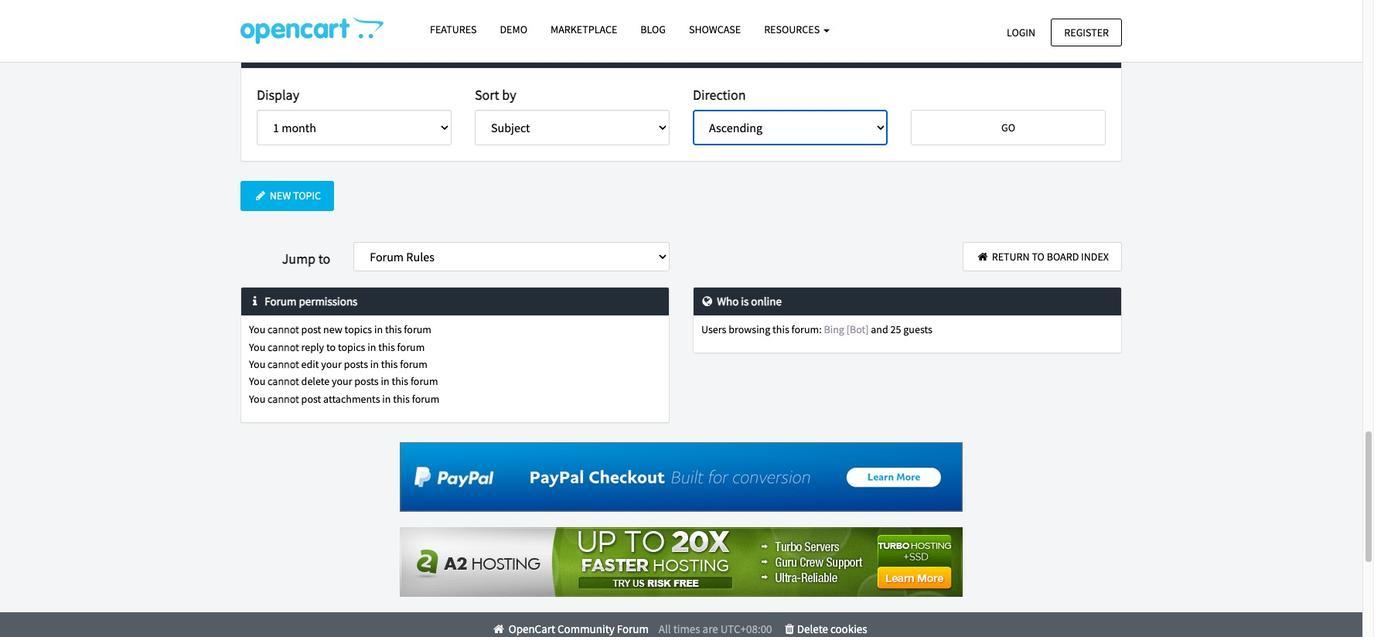 Task type: locate. For each thing, give the bounding box(es) containing it.
by
[[502, 86, 516, 103]]

delete cookies link
[[782, 621, 867, 636]]

menu bar
[[237, 612, 1122, 637]]

pencil image
[[254, 191, 268, 201]]

globe image
[[700, 296, 715, 307]]

this
[[385, 323, 402, 337], [773, 323, 789, 337], [378, 340, 395, 354], [381, 357, 398, 371], [392, 375, 408, 388], [393, 392, 410, 406]]

in
[[374, 323, 383, 337], [367, 340, 376, 354], [370, 357, 379, 371], [381, 375, 389, 388], [382, 392, 391, 406]]

home image inside the return to board index link
[[976, 251, 990, 262]]

display down display options
[[257, 86, 299, 103]]

new
[[323, 323, 342, 337]]

home image left opencart
[[491, 623, 506, 635]]

your
[[321, 357, 342, 371], [332, 375, 352, 388]]

who is online
[[715, 294, 782, 309]]

display left options
[[247, 46, 283, 61]]

post
[[301, 323, 321, 337], [301, 392, 321, 406]]

is
[[741, 294, 749, 309]]

info image
[[247, 296, 262, 307]]

paypal payment gateway image
[[400, 442, 963, 512]]

0 horizontal spatial home image
[[491, 623, 506, 635]]

home image inside opencart community forum link
[[491, 623, 506, 635]]

home image
[[976, 251, 990, 262], [491, 623, 506, 635]]

register link
[[1051, 18, 1122, 46]]

forum left all
[[617, 621, 649, 636]]

your up attachments at the left bottom of page
[[332, 375, 352, 388]]

demo
[[500, 22, 527, 36]]

1 vertical spatial display
[[257, 86, 299, 103]]

1 vertical spatial home image
[[491, 623, 506, 635]]

index
[[1081, 250, 1109, 264]]

jump to
[[282, 250, 330, 267]]

1 vertical spatial posts
[[354, 375, 379, 388]]

to left board
[[1032, 250, 1045, 264]]

1 horizontal spatial forum
[[617, 621, 649, 636]]

1 vertical spatial your
[[332, 375, 352, 388]]

cannot left delete
[[268, 375, 299, 388]]

showcase
[[689, 22, 741, 36]]

delete
[[301, 375, 330, 388]]

home image left return
[[976, 251, 990, 262]]

topics
[[345, 323, 372, 337], [338, 340, 365, 354]]

all times are utc+08:00
[[659, 621, 772, 636]]

3 you from the top
[[249, 357, 265, 371]]

new topic link
[[240, 181, 334, 211]]

…
[[1035, 5, 1047, 20]]

[bot]
[[846, 323, 869, 337]]

users browsing this forum: bing [bot] and 25 guests
[[701, 323, 932, 337]]

post up reply
[[301, 323, 321, 337]]

who
[[717, 294, 739, 309]]

0 vertical spatial post
[[301, 323, 321, 337]]

to down new
[[326, 340, 336, 354]]

posts
[[344, 357, 368, 371], [354, 375, 379, 388]]

direction
[[693, 86, 746, 103]]

1 vertical spatial topics
[[338, 340, 365, 354]]

1 vertical spatial forum
[[617, 621, 649, 636]]

display for display options
[[247, 46, 283, 61]]

marketplace
[[551, 22, 617, 36]]

1 horizontal spatial home image
[[976, 251, 990, 262]]

return to board index
[[990, 250, 1109, 264]]

post down delete
[[301, 392, 321, 406]]

None submit
[[911, 110, 1106, 146]]

features link
[[418, 16, 488, 43]]

cannot left edit
[[268, 357, 299, 371]]

0 horizontal spatial forum
[[265, 294, 296, 309]]

sort
[[475, 86, 499, 103]]

cannot left reply
[[268, 340, 299, 354]]

features
[[430, 22, 477, 36]]

2 post from the top
[[301, 392, 321, 406]]

forum right info "image"
[[265, 294, 296, 309]]

topics right new
[[345, 323, 372, 337]]

cannot down forum permissions
[[268, 323, 299, 337]]

register
[[1064, 25, 1109, 39]]

410
[[1063, 5, 1081, 20]]

1 vertical spatial post
[[301, 392, 321, 406]]

0 vertical spatial topics
[[345, 323, 372, 337]]

to
[[318, 250, 330, 267], [1032, 250, 1045, 264], [326, 340, 336, 354]]

board
[[1047, 250, 1079, 264]]

users
[[701, 323, 726, 337]]

0 vertical spatial display
[[247, 46, 283, 61]]

display for display
[[257, 86, 299, 103]]

topics down new
[[338, 340, 365, 354]]

0 vertical spatial forum
[[265, 294, 296, 309]]

your right edit
[[321, 357, 342, 371]]

forum
[[265, 294, 296, 309], [617, 621, 649, 636]]

login
[[1007, 25, 1035, 39]]

resources link
[[752, 16, 841, 43]]

you
[[249, 323, 265, 337], [249, 340, 265, 354], [249, 357, 265, 371], [249, 375, 265, 388], [249, 392, 265, 406]]

0 vertical spatial home image
[[976, 251, 990, 262]]

display
[[247, 46, 283, 61], [257, 86, 299, 103]]

opencart community forum link
[[491, 621, 649, 636]]

sort by
[[475, 86, 516, 103]]

opencart community forum
[[506, 621, 649, 636]]

cannot left attachments at the left bottom of page
[[268, 392, 299, 406]]

1 post from the top
[[301, 323, 321, 337]]

forum
[[404, 323, 431, 337], [397, 340, 425, 354], [400, 357, 427, 371], [410, 375, 438, 388], [412, 392, 439, 406]]

blog
[[640, 22, 666, 36]]

cannot
[[268, 323, 299, 337], [268, 340, 299, 354], [268, 357, 299, 371], [268, 375, 299, 388], [268, 392, 299, 406]]

to right jump
[[318, 250, 330, 267]]



Task type: describe. For each thing, give the bounding box(es) containing it.
25
[[890, 323, 901, 337]]

jump
[[282, 250, 316, 267]]

forum:
[[791, 323, 822, 337]]

times
[[673, 621, 700, 636]]

return to board index link
[[963, 242, 1122, 272]]

1 cannot from the top
[[268, 323, 299, 337]]

blog link
[[629, 16, 677, 43]]

you cannot post new topics in this forum you cannot reply to topics in this forum you cannot edit your posts in this forum you cannot delete your posts in this forum you cannot post attachments in this forum
[[249, 323, 439, 406]]

2 you from the top
[[249, 340, 265, 354]]

bing
[[824, 323, 844, 337]]

5 you from the top
[[249, 392, 265, 406]]

to for return
[[1032, 250, 1045, 264]]

guests
[[903, 323, 932, 337]]

0 vertical spatial your
[[321, 357, 342, 371]]

trash image
[[782, 623, 797, 635]]

home image for return to board index
[[976, 251, 990, 262]]

permissions
[[299, 294, 358, 309]]

new
[[270, 189, 291, 203]]

5 cannot from the top
[[268, 392, 299, 406]]

cookies
[[830, 621, 867, 636]]

browsing
[[729, 323, 770, 337]]

home image for opencart community forum
[[491, 623, 506, 635]]

opencart
[[509, 621, 555, 636]]

menu bar containing opencart community forum
[[237, 612, 1122, 637]]

topic
[[293, 189, 321, 203]]

display options
[[247, 46, 323, 61]]

4 you from the top
[[249, 375, 265, 388]]

all
[[659, 621, 671, 636]]

resources
[[764, 22, 822, 36]]

showcase link
[[677, 16, 752, 43]]

a2 hosting image
[[400, 527, 963, 597]]

reply
[[301, 340, 324, 354]]

to for jump
[[318, 250, 330, 267]]

attachments
[[323, 392, 380, 406]]

delete cookies
[[797, 621, 867, 636]]

edit
[[301, 357, 319, 371]]

3 cannot from the top
[[268, 357, 299, 371]]

marketplace link
[[539, 16, 629, 43]]

login link
[[994, 18, 1049, 46]]

0 vertical spatial posts
[[344, 357, 368, 371]]

community
[[558, 621, 614, 636]]

new topic
[[268, 189, 321, 203]]

options
[[285, 46, 323, 61]]

to inside you cannot post new topics in this forum you cannot reply to topics in this forum you cannot edit your posts in this forum you cannot delete your posts in this forum you cannot post attachments in this forum
[[326, 340, 336, 354]]

410 button
[[1054, 0, 1090, 27]]

forum permissions
[[262, 294, 358, 309]]

online
[[751, 294, 782, 309]]

are
[[703, 621, 718, 636]]

and
[[871, 323, 888, 337]]

1 you from the top
[[249, 323, 265, 337]]

utc+08:00
[[720, 621, 772, 636]]

2 cannot from the top
[[268, 340, 299, 354]]

4 cannot from the top
[[268, 375, 299, 388]]

return
[[992, 250, 1030, 264]]

demo link
[[488, 16, 539, 43]]

delete
[[797, 621, 828, 636]]



Task type: vqa. For each thing, say whether or not it's contained in the screenshot.
'Last post Re: Extension Store Comments …'
no



